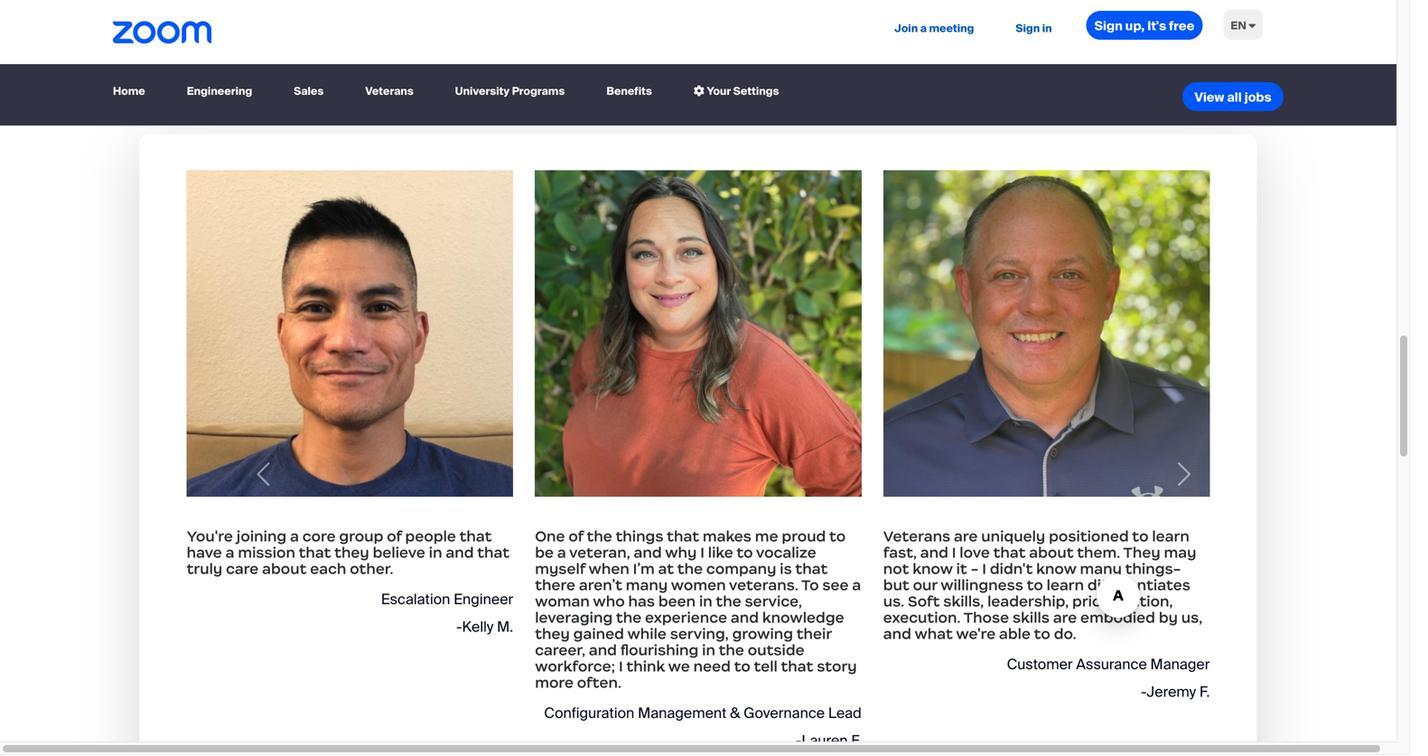 Task type: describe. For each thing, give the bounding box(es) containing it.
about inside you're joining a core group of people that have a mission that they believe in and that truly care about each other.
[[262, 560, 307, 579]]

they inside you're joining a core group of people that have a mission that they believe in and that truly care about each other.
[[335, 544, 369, 562]]

many inside veterans are uniquely positioned to learn fast, and i love that about them. they may not know it - i didn't know many things- but our willingness to learn differentiates us. soft skills, leadership, prioritization, execution. those skills are embodied by us, and what we're able to do.
[[1080, 560, 1122, 579]]

see
[[823, 576, 849, 595]]

in right the we
[[702, 641, 716, 660]]

and down the us.
[[884, 625, 912, 644]]

truly
[[187, 560, 223, 579]]

veterans for veterans
[[365, 84, 414, 98]]

be
[[535, 544, 554, 562]]

veterans link
[[358, 76, 421, 107]]

that inside veterans are uniquely positioned to learn fast, and i love that about them. they may not know it - i didn't know many things- but our willingness to learn differentiates us. soft skills, leadership, prioritization, execution. those skills are embodied by us, and what we're able to do.
[[994, 544, 1026, 562]]

university programs
[[455, 84, 565, 98]]

a right the be
[[557, 544, 566, 562]]

people
[[405, 527, 456, 546]]

veterans are uniquely positioned to learn fast, and i love that about them. they may not know it - i didn't know many things- but our willingness to learn differentiates us. soft skills, leadership, prioritization, execution. those skills are embodied by us, and what we're able to do.
[[884, 527, 1203, 644]]

tell
[[754, 658, 778, 676]]

sales link
[[287, 76, 331, 107]]

each
[[310, 560, 347, 579]]

lauren
[[802, 732, 848, 751]]

join
[[895, 21, 918, 35]]

you're joining a core group of people that have a mission that they believe in and that truly care about each other.
[[187, 527, 510, 579]]

leveraging
[[535, 609, 613, 627]]

that up the at at the bottom of the page
[[667, 527, 700, 546]]

story
[[817, 658, 857, 676]]

women
[[671, 576, 726, 595]]

&
[[730, 704, 741, 723]]

uniquely
[[982, 527, 1046, 546]]

but
[[884, 576, 910, 595]]

and inside you're joining a core group of people that have a mission that they believe in and that truly care about each other.
[[446, 544, 474, 562]]

- inside customer assurance manager -jeremy f.
[[1142, 683, 1147, 702]]

that right is in the right of the page
[[796, 560, 828, 579]]

meeting
[[930, 21, 975, 35]]

been
[[659, 593, 696, 611]]

have
[[187, 544, 222, 562]]

en
[[1231, 19, 1247, 33]]

flourishing
[[621, 641, 699, 660]]

your settings link
[[687, 76, 787, 107]]

programs
[[512, 84, 565, 98]]

makes
[[703, 527, 752, 546]]

all
[[1228, 89, 1242, 106]]

may
[[1165, 544, 1197, 562]]

that right tell
[[781, 658, 814, 676]]

skills,
[[944, 593, 984, 611]]

0 horizontal spatial our
[[693, 47, 772, 106]]

view all jobs link
[[1183, 82, 1284, 111]]

view all jobs
[[1195, 89, 1272, 106]]

willingness
[[941, 576, 1024, 595]]

caret down image
[[1249, 20, 1256, 31]]

jeremy
[[1147, 683, 1197, 702]]

0 horizontal spatial learn
[[1047, 576, 1085, 595]]

1 know from the left
[[913, 560, 953, 579]]

cog image
[[694, 85, 705, 96]]

engineer
[[454, 590, 514, 609]]

to left do.
[[1035, 625, 1051, 644]]

who
[[593, 593, 625, 611]]

embodied
[[1081, 609, 1156, 627]]

to right like
[[737, 544, 753, 562]]

to right proud
[[830, 527, 846, 546]]

configuration management & governance lead -lauren f.
[[544, 704, 862, 751]]

love
[[960, 544, 990, 562]]

to up things-
[[1133, 527, 1149, 546]]

1 horizontal spatial learn
[[1153, 527, 1190, 546]]

able
[[1000, 625, 1031, 644]]

and left why
[[634, 544, 662, 562]]

more
[[535, 674, 574, 692]]

sign for sign in
[[1016, 21, 1040, 35]]

i left like
[[701, 544, 705, 562]]

by
[[1159, 609, 1178, 627]]

engineering link
[[180, 76, 260, 107]]

1 vertical spatial are
[[1054, 609, 1078, 627]]

woman
[[535, 593, 590, 611]]

that right 'mission'
[[299, 544, 331, 562]]

has
[[629, 593, 655, 611]]

benefits link
[[599, 76, 660, 107]]

free
[[1170, 18, 1195, 34]]

mission
[[238, 544, 295, 562]]

the left tell
[[719, 641, 745, 660]]

growing
[[733, 625, 794, 644]]

one
[[535, 527, 565, 546]]

governance
[[744, 704, 825, 723]]

jobs
[[1245, 89, 1272, 106]]

en button
[[1217, 0, 1271, 52]]

of inside you're joining a core group of people that have a mission that they believe in and that truly care about each other.
[[387, 527, 402, 546]]

one of the things that makes me proud to be a veteran, and why i like to vocalize myself when i'm at the company is that there aren't many women veterans. to see a woman who has been in the service, leveraging the experience and knowledge they gained while serving, growing their career, and flourishing in the outside workforce; i think we need to tell that story more often.
[[535, 527, 861, 692]]

soft
[[908, 593, 940, 611]]

like
[[708, 544, 734, 562]]

other.
[[350, 560, 394, 579]]

- inside veterans are uniquely positioned to learn fast, and i love that about them. they may not know it - i didn't know many things- but our willingness to learn differentiates us. soft skills, leadership, prioritization, execution. those skills are embodied by us, and what we're able to do.
[[971, 560, 979, 579]]

those
[[964, 609, 1010, 627]]

customer
[[1007, 655, 1073, 674]]

prioritization,
[[1073, 593, 1174, 611]]

configuration
[[544, 704, 635, 723]]

believe
[[373, 544, 426, 562]]

your settings
[[705, 84, 779, 98]]

manager
[[1151, 655, 1210, 674]]

didn't
[[990, 560, 1033, 579]]

it's
[[1148, 18, 1167, 34]]

in left up,
[[1043, 21, 1053, 35]]



Task type: locate. For each thing, give the bounding box(es) containing it.
things
[[616, 527, 664, 546]]

the right the at at the bottom of the page
[[678, 560, 703, 579]]

serving,
[[670, 625, 729, 644]]

1 horizontal spatial many
[[1080, 560, 1122, 579]]

our inside veterans are uniquely positioned to learn fast, and i love that about them. they may not know it - i didn't know many things- but our willingness to learn differentiates us. soft skills, leadership, prioritization, execution. those skills are embodied by us, and what we're able to do.
[[913, 576, 938, 595]]

they inside 'one of the things that makes me proud to be a veteran, and why i like to vocalize myself when i'm at the company is that there aren't many women veterans. to see a woman who has been in the service, leveraging the experience and knowledge they gained while serving, growing their career, and flourishing in the outside workforce; i think we need to tell that story more often.'
[[535, 625, 570, 644]]

while
[[628, 625, 667, 644]]

and up often.
[[589, 641, 617, 660]]

f. right jeremy
[[1200, 683, 1210, 702]]

many inside 'one of the things that makes me proud to be a veteran, and why i like to vocalize myself when i'm at the company is that there aren't many women veterans. to see a woman who has been in the service, leveraging the experience and knowledge they gained while serving, growing their career, and flourishing in the outside workforce; i think we need to tell that story more often.'
[[626, 576, 668, 595]]

escalation
[[381, 590, 450, 609]]

of inside 'one of the things that makes me proud to be a veteran, and why i like to vocalize myself when i'm at the company is that there aren't many women veterans. to see a woman who has been in the service, leveraging the experience and knowledge they gained while serving, growing their career, and flourishing in the outside workforce; i think we need to tell that story more often.'
[[569, 527, 584, 546]]

leadership,
[[988, 593, 1069, 611]]

i right "it" at the right bottom
[[983, 560, 987, 579]]

0 vertical spatial f.
[[1200, 683, 1210, 702]]

we
[[668, 658, 690, 676]]

m.
[[497, 618, 514, 637]]

a left core
[[290, 527, 299, 546]]

service,
[[745, 593, 803, 611]]

is
[[780, 560, 792, 579]]

management
[[638, 704, 727, 723]]

customer assurance manager -jeremy f.
[[1007, 655, 1210, 702]]

the down "company"
[[716, 593, 742, 611]]

to left tell
[[734, 658, 751, 676]]

that up engineer
[[477, 544, 510, 562]]

from
[[568, 47, 682, 106]]

0 horizontal spatial f.
[[852, 732, 862, 751]]

are right skills
[[1054, 609, 1078, 627]]

0 horizontal spatial veterans
[[365, 84, 414, 98]]

benefits
[[607, 84, 652, 98]]

0 horizontal spatial are
[[954, 527, 978, 546]]

gained
[[574, 625, 624, 644]]

i left think in the bottom left of the page
[[619, 658, 623, 676]]

i
[[701, 544, 705, 562], [952, 544, 957, 562], [983, 560, 987, 579], [619, 658, 623, 676]]

join a meeting
[[895, 21, 975, 35]]

need
[[694, 658, 731, 676]]

hear
[[445, 47, 557, 106]]

you're
[[187, 527, 233, 546]]

do.
[[1054, 625, 1077, 644]]

aren't
[[579, 576, 623, 595]]

home
[[113, 84, 145, 98]]

0 vertical spatial they
[[335, 544, 369, 562]]

myself
[[535, 560, 586, 579]]

they
[[1124, 544, 1161, 562]]

in right been
[[699, 593, 713, 611]]

in right believe
[[429, 544, 442, 562]]

university
[[455, 84, 510, 98]]

kelly
[[462, 618, 494, 637]]

up,
[[1126, 18, 1145, 34]]

veterans right the sales
[[365, 84, 414, 98]]

of right one
[[569, 527, 584, 546]]

0 vertical spatial our
[[693, 47, 772, 106]]

- right "it" at the right bottom
[[971, 560, 979, 579]]

vocalize
[[756, 544, 817, 562]]

1 horizontal spatial they
[[535, 625, 570, 644]]

there
[[535, 576, 576, 595]]

learn down them.
[[1047, 576, 1085, 595]]

about
[[1030, 544, 1074, 562], [262, 560, 307, 579]]

f. inside configuration management & governance lead -lauren f.
[[852, 732, 862, 751]]

and
[[446, 544, 474, 562], [634, 544, 662, 562], [921, 544, 949, 562], [731, 609, 759, 627], [884, 625, 912, 644], [589, 641, 617, 660]]

i left "it" at the right bottom
[[952, 544, 957, 562]]

a right see
[[853, 576, 861, 595]]

outside
[[748, 641, 805, 660]]

them.
[[1077, 544, 1121, 562]]

0 horizontal spatial many
[[626, 576, 668, 595]]

1 horizontal spatial of
[[569, 527, 584, 546]]

0 horizontal spatial of
[[387, 527, 402, 546]]

university programs link
[[448, 76, 572, 107]]

veterans
[[365, 84, 414, 98], [884, 527, 951, 546]]

why
[[665, 544, 697, 562]]

differentiates
[[1088, 576, 1191, 595]]

lead
[[829, 704, 862, 723]]

about left them.
[[1030, 544, 1074, 562]]

proud
[[782, 527, 826, 546]]

f. inside customer assurance manager -jeremy f.
[[1200, 683, 1210, 702]]

learn
[[1153, 527, 1190, 546], [1047, 576, 1085, 595]]

1 vertical spatial learn
[[1047, 576, 1085, 595]]

- inside escalation engineer -kelly m.
[[456, 618, 462, 637]]

at
[[658, 560, 674, 579]]

a right have
[[226, 544, 235, 562]]

many
[[1080, 560, 1122, 579], [626, 576, 668, 595]]

0 vertical spatial veterans
[[365, 84, 414, 98]]

positioned
[[1049, 527, 1129, 546]]

- down assurance
[[1142, 683, 1147, 702]]

know left "it" at the right bottom
[[913, 560, 953, 579]]

sign for sign up, it's free
[[1095, 18, 1123, 34]]

what
[[915, 625, 953, 644]]

1 horizontal spatial our
[[913, 576, 938, 595]]

sign left up,
[[1095, 18, 1123, 34]]

1 horizontal spatial sign
[[1095, 18, 1123, 34]]

1 horizontal spatial about
[[1030, 544, 1074, 562]]

execution.
[[884, 609, 961, 627]]

0 horizontal spatial sign
[[1016, 21, 1040, 35]]

and left "it" at the right bottom
[[921, 544, 949, 562]]

1 horizontal spatial know
[[1037, 560, 1077, 579]]

the up when
[[587, 527, 613, 546]]

0 horizontal spatial about
[[262, 560, 307, 579]]

view
[[1195, 89, 1225, 106]]

- down engineer
[[456, 618, 462, 637]]

veterans up not
[[884, 527, 951, 546]]

that right people
[[460, 527, 492, 546]]

are up "it" at the right bottom
[[954, 527, 978, 546]]

your
[[707, 84, 731, 98]]

of
[[387, 527, 402, 546], [569, 527, 584, 546]]

i'm
[[633, 560, 655, 579]]

1 vertical spatial f.
[[852, 732, 862, 751]]

assurance
[[1077, 655, 1148, 674]]

0 horizontal spatial they
[[335, 544, 369, 562]]

think
[[627, 658, 665, 676]]

of right group
[[387, 527, 402, 546]]

to
[[802, 576, 819, 595]]

0 horizontal spatial know
[[913, 560, 953, 579]]

f. down lead
[[852, 732, 862, 751]]

1 vertical spatial veterans
[[884, 527, 951, 546]]

company
[[707, 560, 777, 579]]

it
[[957, 560, 968, 579]]

us.
[[884, 593, 905, 611]]

things-
[[1126, 560, 1182, 579]]

a right join in the top of the page
[[921, 21, 927, 35]]

- down 'governance'
[[796, 732, 802, 751]]

and up engineer
[[446, 544, 474, 562]]

experience
[[645, 609, 728, 627]]

when
[[589, 560, 630, 579]]

learn up things-
[[1153, 527, 1190, 546]]

2 of from the left
[[569, 527, 584, 546]]

their
[[797, 625, 832, 644]]

1 horizontal spatial f.
[[1200, 683, 1210, 702]]

joining
[[236, 527, 287, 546]]

hear from our heroes
[[445, 47, 952, 106]]

sign right meeting
[[1016, 21, 1040, 35]]

settings
[[734, 84, 779, 98]]

that right the love
[[994, 544, 1026, 562]]

1 of from the left
[[387, 527, 402, 546]]

about down joining
[[262, 560, 307, 579]]

veterans for veterans are uniquely positioned to learn fast, and i love that about them. they may not know it - i didn't know many things- but our willingness to learn differentiates us. soft skills, leadership, prioritization, execution. those skills are embodied by us, and what we're able to do.
[[884, 527, 951, 546]]

the
[[587, 527, 613, 546], [678, 560, 703, 579], [716, 593, 742, 611], [616, 609, 642, 627], [719, 641, 745, 660]]

1 horizontal spatial are
[[1054, 609, 1078, 627]]

that
[[460, 527, 492, 546], [667, 527, 700, 546], [299, 544, 331, 562], [477, 544, 510, 562], [994, 544, 1026, 562], [796, 560, 828, 579], [781, 658, 814, 676]]

fast,
[[884, 544, 917, 562]]

1 vertical spatial they
[[535, 625, 570, 644]]

the down aren't
[[616, 609, 642, 627]]

and down veterans.
[[731, 609, 759, 627]]

career,
[[535, 641, 586, 660]]

veterans inside veterans are uniquely positioned to learn fast, and i love that about them. they may not know it - i didn't know many things- but our willingness to learn differentiates us. soft skills, leadership, prioritization, execution. those skills are embodied by us, and what we're able to do.
[[884, 527, 951, 546]]

1 vertical spatial our
[[913, 576, 938, 595]]

veterans.
[[729, 576, 799, 595]]

2 know from the left
[[1037, 560, 1077, 579]]

know up leadership,
[[1037, 560, 1077, 579]]

me
[[755, 527, 779, 546]]

in inside you're joining a core group of people that have a mission that they believe in and that truly care about each other.
[[429, 544, 442, 562]]

engineering
[[187, 84, 252, 98]]

workforce;
[[535, 658, 616, 676]]

about inside veterans are uniquely positioned to learn fast, and i love that about them. they may not know it - i didn't know many things- but our willingness to learn differentiates us. soft skills, leadership, prioritization, execution. those skills are embodied by us, and what we're able to do.
[[1030, 544, 1074, 562]]

- inside configuration management & governance lead -lauren f.
[[796, 732, 802, 751]]

core
[[303, 527, 336, 546]]

0 vertical spatial learn
[[1153, 527, 1190, 546]]

0 vertical spatial are
[[954, 527, 978, 546]]

to up skills
[[1027, 576, 1044, 595]]

1 horizontal spatial veterans
[[884, 527, 951, 546]]



Task type: vqa. For each thing, say whether or not it's contained in the screenshot.
prioritization,
yes



